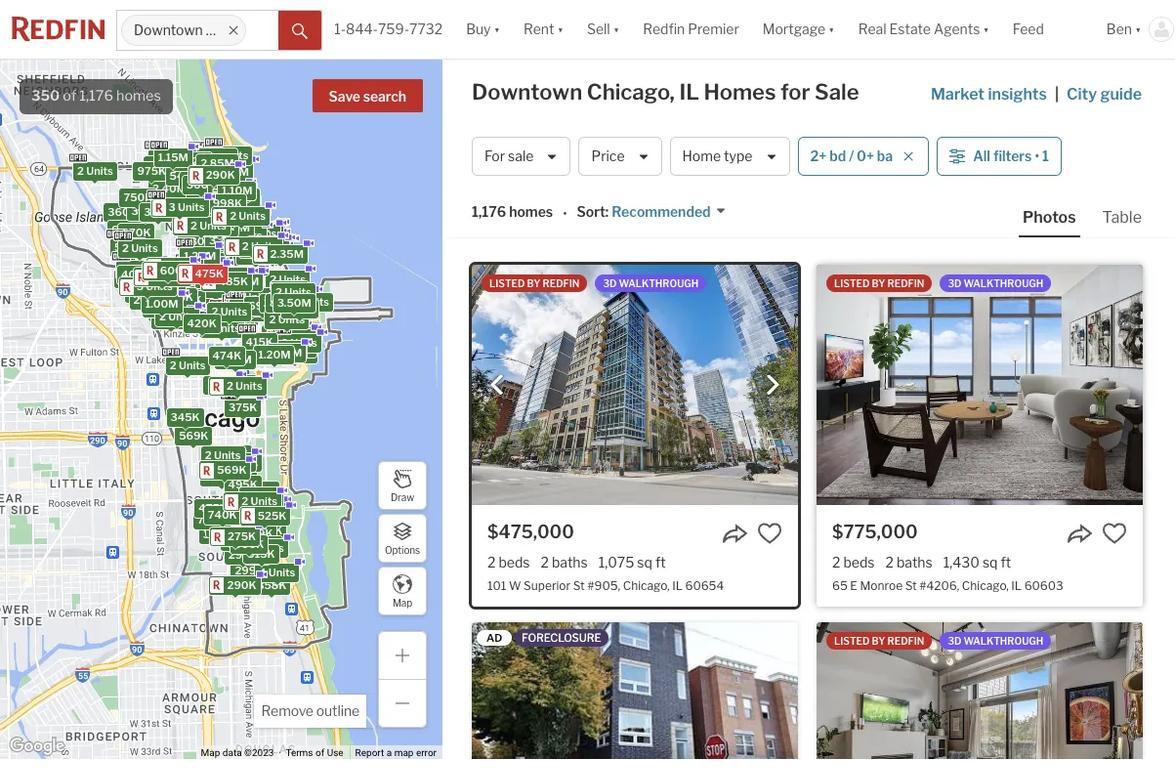 Task type: locate. For each thing, give the bounding box(es) containing it.
5.35m
[[216, 221, 250, 235]]

669k
[[111, 223, 141, 237]]

2 st from the left
[[905, 579, 917, 593]]

2 baths up monroe in the right of the page
[[885, 554, 933, 570]]

▾ right agents
[[983, 21, 989, 37]]

1 2 baths from the left
[[541, 554, 588, 570]]

▾ right rent
[[557, 21, 564, 37]]

499k up 209k
[[226, 211, 256, 225]]

1 horizontal spatial 2 baths
[[885, 554, 933, 570]]

0 vertical spatial 1.10m
[[213, 154, 243, 168]]

il left 60603
[[1011, 579, 1022, 593]]

buy ▾
[[466, 21, 500, 37]]

listed by redfin for photo of 65 e monroe st #4206, chicago, il 60603
[[834, 277, 925, 289]]

2 2 beds from the left
[[832, 554, 875, 570]]

1 vertical spatial 360k
[[107, 205, 137, 218]]

845k
[[179, 261, 209, 275]]

330k up 985k
[[199, 177, 229, 191]]

beds up e
[[843, 554, 875, 570]]

downtown chicago
[[134, 22, 258, 38]]

740k down 2.50m
[[190, 184, 219, 198]]

ft for $475,000
[[655, 554, 666, 570]]

chicago, down 1,430 sq ft
[[962, 579, 1009, 593]]

750k
[[123, 190, 152, 204]]

0 horizontal spatial downtown
[[134, 22, 203, 38]]

▾ for ben ▾
[[1135, 21, 1141, 37]]

sq for $475,000
[[637, 554, 652, 570]]

2 vertical spatial 700k
[[249, 496, 279, 509]]

beds for $475,000
[[499, 554, 530, 570]]

• inside '1,176 homes •'
[[563, 205, 567, 221]]

1 horizontal spatial of
[[316, 747, 324, 758]]

1 ft from the left
[[655, 554, 666, 570]]

0 horizontal spatial st
[[573, 579, 585, 593]]

3d walkthrough down 65 e monroe st #4206, chicago, il 60603
[[948, 635, 1044, 647]]

homes down for sale button
[[509, 204, 553, 220]]

2 beds
[[487, 554, 530, 570], [832, 554, 875, 570]]

chicago, down '1,075 sq ft'
[[623, 579, 670, 593]]

• for 1,176 homes •
[[563, 205, 567, 221]]

379k
[[224, 204, 252, 218]]

for sale button
[[472, 137, 571, 176]]

575k
[[114, 240, 142, 254]]

499k up 2.80m
[[210, 186, 240, 199]]

buy ▾ button
[[466, 0, 500, 59]]

1 horizontal spatial 330k
[[199, 177, 229, 191]]

2 beds for $475,000
[[487, 554, 530, 570]]

0 horizontal spatial 775k
[[196, 152, 224, 166]]

360k up 985k
[[186, 178, 216, 191]]

city
[[1067, 85, 1097, 104]]

map for map data ©2023
[[201, 747, 220, 758]]

1.95m down 2.70m
[[240, 248, 272, 262]]

0 horizontal spatial sq
[[637, 554, 652, 570]]

walkthrough for photo of 65 e monroe st #4206, chicago, il 60603
[[964, 277, 1044, 289]]

• left sort
[[563, 205, 567, 221]]

1 horizontal spatial sq
[[983, 554, 998, 570]]

• for all filters • 1
[[1035, 148, 1039, 164]]

ft right "1,075" at the right of the page
[[655, 554, 666, 570]]

▾
[[494, 21, 500, 37], [557, 21, 564, 37], [613, 21, 619, 37], [829, 21, 835, 37], [983, 21, 989, 37], [1135, 21, 1141, 37]]

400k down 575k
[[121, 267, 151, 281]]

400k up 1.00m
[[143, 282, 173, 296]]

1 horizontal spatial 1,176
[[472, 204, 506, 220]]

1 horizontal spatial baths
[[897, 554, 933, 570]]

next button image
[[763, 375, 782, 395]]

1 vertical spatial homes
[[509, 204, 553, 220]]

draw
[[391, 491, 414, 503]]

360k
[[186, 178, 216, 191], [107, 205, 137, 218]]

358k
[[257, 578, 286, 592]]

1 vertical spatial 775k
[[256, 241, 284, 255]]

2.53m
[[215, 165, 249, 178]]

695k down 2.40m
[[179, 199, 209, 212]]

330k
[[199, 177, 229, 191], [143, 205, 173, 219]]

0 horizontal spatial 1.40m
[[131, 263, 164, 276]]

redfin
[[543, 277, 580, 289], [888, 277, 925, 289], [888, 635, 925, 647]]

3d walkthrough for photo of 2024 s wabash ave #204, chicago, il 60638
[[948, 635, 1044, 647]]

il for $475,000
[[672, 579, 683, 593]]

©2023
[[244, 747, 274, 758]]

of right 350
[[63, 87, 76, 105]]

1.25m down 615k
[[257, 247, 288, 261]]

975k
[[137, 164, 166, 177]]

2 baths from the left
[[897, 554, 933, 570]]

sq right "1,075" at the right of the page
[[637, 554, 652, 570]]

1 horizontal spatial •
[[1035, 148, 1039, 164]]

chicago, for $775,000
[[962, 579, 1009, 593]]

walkthrough down 60603
[[964, 635, 1044, 647]]

835k
[[235, 259, 264, 272]]

700k down 495k
[[249, 496, 279, 509]]

1 horizontal spatial 2 beds
[[832, 554, 875, 570]]

sell ▾ button
[[587, 0, 619, 59]]

▾ for sell ▾
[[613, 21, 619, 37]]

real
[[858, 21, 887, 37]]

1 vertical spatial 599k
[[194, 245, 223, 259]]

2.00m down 895k
[[269, 314, 303, 327]]

walkthrough
[[619, 277, 699, 289], [964, 277, 1044, 289], [964, 635, 1044, 647]]

0 horizontal spatial •
[[563, 205, 567, 221]]

•
[[1035, 148, 1039, 164], [563, 205, 567, 221]]

1 vertical spatial 1.40m
[[131, 263, 164, 276]]

all
[[973, 148, 990, 164]]

1.40m down 575k
[[131, 263, 164, 276]]

6 ▾ from the left
[[1135, 21, 1141, 37]]

map left data
[[201, 747, 220, 758]]

101 w superior st #905, chicago, il 60654
[[487, 579, 724, 593]]

349k
[[223, 503, 252, 517]]

0 vertical spatial 675k
[[162, 195, 191, 209]]

1.20m
[[240, 229, 272, 243], [183, 249, 216, 262], [149, 276, 181, 290], [258, 348, 290, 361]]

2 vertical spatial 599k
[[201, 281, 230, 295]]

▾ right "ben" on the top of the page
[[1135, 21, 1141, 37]]

1 vertical spatial map
[[201, 747, 220, 758]]

redfin premier
[[643, 21, 739, 37]]

1 vertical spatial downtown
[[472, 79, 582, 105]]

495k
[[228, 478, 257, 491]]

1.95m up 850k
[[207, 196, 240, 209]]

chicago, up price button
[[587, 79, 675, 105]]

chicago
[[206, 22, 258, 38]]

2 2 baths from the left
[[885, 554, 933, 570]]

1 ▾ from the left
[[494, 21, 500, 37]]

1 2 beds from the left
[[487, 554, 530, 570]]

0 vertical spatial 775k
[[196, 152, 224, 166]]

downtown
[[134, 22, 203, 38], [472, 79, 582, 105]]

options button
[[378, 514, 427, 563]]

740k up 315k
[[207, 508, 237, 522]]

1 sq from the left
[[637, 554, 652, 570]]

2 sq from the left
[[983, 554, 998, 570]]

chicago, for $475,000
[[623, 579, 670, 593]]

walkthrough for photo of 2024 s wabash ave #204, chicago, il 60638
[[964, 635, 1044, 647]]

map inside button
[[393, 596, 412, 608]]

1 vertical spatial 2.00m
[[198, 219, 232, 232]]

775k
[[196, 152, 224, 166], [256, 241, 284, 255]]

3 ▾ from the left
[[613, 21, 619, 37]]

0 horizontal spatial 675k
[[162, 195, 191, 209]]

1 horizontal spatial st
[[905, 579, 917, 593]]

1,430 sq ft
[[943, 554, 1011, 570]]

1 vertical spatial •
[[563, 205, 567, 221]]

675k down 544k
[[162, 195, 191, 209]]

2.75m
[[218, 353, 251, 367]]

0 vertical spatial 1.25m
[[151, 151, 183, 165]]

1 horizontal spatial map
[[393, 596, 412, 608]]

2 baths up superior
[[541, 554, 588, 570]]

• left "1"
[[1035, 148, 1039, 164]]

1 horizontal spatial beds
[[843, 554, 875, 570]]

700k up 495k
[[228, 455, 258, 469]]

of for terms
[[316, 747, 324, 758]]

0 vertical spatial 599k
[[216, 163, 245, 177]]

st left #905,
[[573, 579, 585, 593]]

1.60m
[[247, 226, 279, 240]]

1 horizontal spatial 1.40m
[[200, 150, 233, 164]]

375k down 325k on the left of page
[[228, 401, 257, 415]]

649k
[[193, 172, 223, 186]]

favorite button image
[[757, 521, 782, 546]]

0 vertical spatial 525k
[[247, 248, 276, 262]]

il left 60654
[[672, 579, 683, 593]]

google image
[[5, 734, 69, 759]]

listed
[[489, 277, 525, 289], [834, 277, 870, 289], [834, 635, 870, 647]]

▾ right sell
[[613, 21, 619, 37]]

325k
[[207, 378, 236, 391]]

2 beds from the left
[[843, 554, 875, 570]]

0 vertical spatial map
[[393, 596, 412, 608]]

|
[[1055, 85, 1059, 104]]

2 beds up e
[[832, 554, 875, 570]]

569k
[[178, 429, 208, 443], [217, 463, 246, 477], [243, 526, 272, 540]]

1,176 right 350
[[79, 87, 113, 105]]

sell ▾
[[587, 21, 619, 37]]

rent
[[524, 21, 554, 37]]

569k up 915k
[[243, 526, 272, 540]]

0 vertical spatial of
[[63, 87, 76, 105]]

0 horizontal spatial 1.25m
[[151, 151, 183, 165]]

1 horizontal spatial downtown
[[472, 79, 582, 105]]

700k
[[274, 283, 304, 297], [228, 455, 258, 469], [249, 496, 279, 509]]

1 vertical spatial of
[[316, 747, 324, 758]]

terms of use link
[[286, 747, 343, 758]]

0 horizontal spatial 2 baths
[[541, 554, 588, 570]]

4 ▾ from the left
[[829, 21, 835, 37]]

st for $475,000
[[573, 579, 585, 593]]

0 vertical spatial downtown
[[134, 22, 203, 38]]

rent ▾
[[524, 21, 564, 37]]

1,176 inside '1,176 homes •'
[[472, 204, 506, 220]]

1.25m up 544k
[[151, 151, 183, 165]]

1 baths from the left
[[552, 554, 588, 570]]

st left #4206,
[[905, 579, 917, 593]]

1 vertical spatial 1.10m
[[221, 184, 252, 197]]

real estate agents ▾
[[858, 21, 989, 37]]

0 vertical spatial homes
[[116, 87, 161, 105]]

1 vertical spatial 1,176
[[472, 204, 506, 220]]

0 vertical spatial 290k
[[205, 168, 235, 182]]

0 vertical spatial 1.40m
[[200, 150, 233, 164]]

submit search image
[[292, 23, 308, 39]]

1 horizontal spatial ft
[[1001, 554, 1011, 570]]

price button
[[579, 137, 662, 176]]

2 ft from the left
[[1001, 554, 1011, 570]]

data
[[223, 747, 242, 758]]

baths up #4206,
[[897, 554, 933, 570]]

downtown left the chicago
[[134, 22, 203, 38]]

map for map
[[393, 596, 412, 608]]

499k
[[210, 186, 240, 199], [226, 211, 256, 225], [205, 220, 234, 233]]

0 horizontal spatial homes
[[116, 87, 161, 105]]

400k up 495k
[[218, 448, 248, 461]]

by for photo of 65 e monroe st #4206, chicago, il 60603
[[872, 277, 885, 289]]

remove
[[261, 702, 313, 719]]

error
[[416, 747, 437, 758]]

2 beds up the "w"
[[487, 554, 530, 570]]

1 horizontal spatial 390k
[[248, 233, 278, 247]]

499k up 3.70m
[[205, 220, 234, 233]]

2 ▾ from the left
[[557, 21, 564, 37]]

1 vertical spatial 675k
[[266, 347, 295, 360]]

299k
[[234, 563, 263, 577]]

1.25m
[[151, 151, 183, 165], [257, 247, 288, 261]]

▾ right buy
[[494, 21, 500, 37]]

3d walkthrough down photos
[[948, 277, 1044, 289]]

1.40m up 640k in the top left of the page
[[200, 150, 233, 164]]

375k up 985k
[[183, 174, 212, 188]]

1 st from the left
[[573, 579, 585, 593]]

monroe
[[860, 579, 903, 593]]

of left use
[[316, 747, 324, 758]]

beds up the "w"
[[499, 554, 530, 570]]

baths up superior
[[552, 554, 588, 570]]

0 horizontal spatial baths
[[552, 554, 588, 570]]

homes
[[116, 87, 161, 105], [509, 204, 553, 220]]

1 beds from the left
[[499, 554, 530, 570]]

1 vertical spatial 330k
[[143, 205, 173, 219]]

330k down 750k at left top
[[143, 205, 173, 219]]

map down options
[[393, 596, 412, 608]]

800k
[[248, 538, 278, 552]]

1 vertical spatial 375k
[[228, 401, 257, 415]]

2 baths for $475,000
[[541, 554, 588, 570]]

0 horizontal spatial of
[[63, 87, 76, 105]]

3
[[212, 163, 219, 177], [168, 200, 175, 214], [240, 226, 247, 240], [226, 229, 233, 242], [201, 233, 208, 246], [221, 235, 229, 249], [247, 247, 254, 260], [237, 249, 244, 263], [219, 253, 226, 267], [124, 262, 131, 276], [151, 270, 158, 283], [136, 280, 143, 293], [128, 286, 135, 300], [234, 290, 241, 304], [293, 295, 300, 308], [204, 322, 211, 335], [275, 332, 282, 345], [203, 470, 210, 483], [203, 528, 210, 542]]

1 vertical spatial 1.95m
[[207, 196, 240, 209]]

0 horizontal spatial 1,176
[[79, 87, 113, 105]]

1 vertical spatial 525k
[[257, 508, 286, 522]]

1 horizontal spatial 695k
[[248, 299, 278, 313]]

695k up 5
[[248, 299, 278, 313]]

2 vertical spatial 400k
[[218, 448, 248, 461]]

homes up 625k
[[116, 87, 161, 105]]

▾ right mortgage
[[829, 21, 835, 37]]

2.35m
[[270, 247, 303, 261]]

1.52m
[[176, 154, 208, 168]]

save
[[329, 88, 360, 105]]

0 vertical spatial 360k
[[186, 178, 216, 191]]

2.00m up 3.70m
[[198, 219, 232, 232]]

0 vertical spatial 695k
[[179, 199, 209, 212]]

2 vertical spatial 375k
[[219, 526, 248, 540]]

sq right 1,430
[[983, 554, 998, 570]]

699k
[[256, 235, 286, 249]]

1 horizontal spatial 1.25m
[[257, 247, 288, 261]]

0 vertical spatial 375k
[[183, 174, 212, 188]]

il
[[679, 79, 699, 105], [672, 579, 683, 593], [1011, 579, 1022, 593]]

569k down 345k
[[178, 429, 208, 443]]

estate
[[889, 21, 931, 37]]

1 vertical spatial 500k
[[234, 537, 264, 551]]

1.95m up 985k
[[189, 173, 222, 187]]

1 horizontal spatial 360k
[[186, 178, 216, 191]]

3d for photo of 2024 s wabash ave #204, chicago, il 60638
[[948, 635, 962, 647]]

bd
[[830, 148, 846, 164]]

1 vertical spatial 569k
[[217, 463, 246, 477]]

1 horizontal spatial 675k
[[266, 347, 295, 360]]

2.00m down the 649k
[[196, 192, 230, 206]]

2+ bd / 0+ ba
[[810, 148, 893, 164]]

0 horizontal spatial 2 beds
[[487, 554, 530, 570]]

375k down the 349k
[[219, 526, 248, 540]]

0 horizontal spatial ft
[[655, 554, 666, 570]]

by
[[527, 277, 541, 289], [872, 277, 885, 289], [872, 635, 885, 647]]

• inside all filters • 1 button
[[1035, 148, 1039, 164]]

569k up 495k
[[217, 463, 246, 477]]

0 vertical spatial •
[[1035, 148, 1039, 164]]

1,176 down for
[[472, 204, 506, 220]]

675k down 5 units
[[266, 347, 295, 360]]

1,176
[[79, 87, 113, 105], [472, 204, 506, 220]]

3d
[[603, 277, 617, 289], [948, 277, 962, 289], [948, 635, 962, 647]]

2.60m
[[198, 225, 232, 239]]

map
[[394, 747, 414, 758]]

map region
[[0, 0, 479, 759]]

baths for $775,000
[[897, 554, 933, 570]]

790k
[[197, 513, 226, 527]]

listed for photo of 2024 s wabash ave #204, chicago, il 60638
[[834, 635, 870, 647]]

4 units
[[224, 216, 260, 230], [213, 269, 249, 282], [198, 285, 234, 298], [230, 305, 266, 319], [218, 377, 255, 390], [215, 455, 251, 469], [258, 566, 295, 580]]

il left homes
[[679, 79, 699, 105]]

downtown for downtown chicago, il homes for sale
[[472, 79, 582, 105]]

sq for $775,000
[[983, 554, 998, 570]]

1 horizontal spatial homes
[[509, 204, 553, 220]]

375k
[[183, 174, 212, 188], [228, 401, 257, 415], [219, 526, 248, 540]]

baths for $475,000
[[552, 554, 588, 570]]

395k
[[225, 534, 254, 548]]

walkthrough down photos
[[964, 277, 1044, 289]]

None search field
[[246, 11, 279, 50]]

of for 350
[[63, 87, 76, 105]]

ft right 1,430
[[1001, 554, 1011, 570]]

360k up 669k
[[107, 205, 137, 218]]

0 horizontal spatial beds
[[499, 554, 530, 570]]

700k up 480k
[[274, 283, 304, 297]]

0 horizontal spatial map
[[201, 747, 220, 758]]

downtown down rent
[[472, 79, 582, 105]]

favorite button image
[[1102, 521, 1127, 546]]



Task type: vqa. For each thing, say whether or not it's contained in the screenshot.
second Tour from right
no



Task type: describe. For each thing, give the bounding box(es) containing it.
▾ for rent ▾
[[557, 21, 564, 37]]

0 vertical spatial 500k
[[215, 148, 245, 162]]

redfin for photo of 65 e monroe st #4206, chicago, il 60603
[[888, 277, 925, 289]]

1-
[[334, 21, 346, 37]]

1 vertical spatial 400k
[[143, 282, 173, 296]]

options
[[385, 544, 420, 555]]

by for photo of 2024 s wabash ave #204, chicago, il 60638
[[872, 635, 885, 647]]

4.15m
[[159, 153, 192, 167]]

5.50m
[[211, 185, 246, 199]]

photo of 65 e monroe st #4206, chicago, il 60603 image
[[817, 265, 1143, 505]]

1 vertical spatial 695k
[[248, 299, 278, 313]]

0 vertical spatial 569k
[[178, 429, 208, 443]]

615k
[[254, 229, 282, 243]]

premier
[[688, 21, 739, 37]]

real estate agents ▾ link
[[858, 0, 989, 59]]

2.45m
[[273, 313, 307, 326]]

home type button
[[670, 137, 790, 176]]

7.50m
[[203, 155, 237, 169]]

photos button
[[1019, 207, 1099, 237]]

0 horizontal spatial 330k
[[143, 205, 173, 219]]

draw button
[[378, 461, 427, 510]]

3d for photo of 65 e monroe st #4206, chicago, il 60603
[[948, 277, 962, 289]]

price
[[591, 148, 625, 164]]

walkthrough down recommended
[[619, 277, 699, 289]]

5.25m
[[209, 234, 242, 247]]

0 horizontal spatial 360k
[[107, 205, 137, 218]]

insights
[[988, 85, 1047, 104]]

all filters • 1 button
[[937, 137, 1062, 176]]

320k
[[207, 162, 236, 175]]

market insights | city guide
[[931, 85, 1142, 104]]

photo of 101 w superior st #905, chicago, il 60654 image
[[472, 265, 798, 505]]

▾ for buy ▾
[[494, 21, 500, 37]]

homes
[[704, 79, 776, 105]]

3d walkthrough for photo of 65 e monroe st #4206, chicago, il 60603
[[948, 277, 1044, 289]]

0 horizontal spatial 695k
[[179, 199, 209, 212]]

recommended button
[[609, 203, 726, 221]]

sort :
[[577, 204, 609, 220]]

filters
[[993, 148, 1032, 164]]

0 vertical spatial 740k
[[190, 184, 219, 198]]

photo of 2024 s wabash ave #204, chicago, il 60638 image
[[817, 622, 1143, 759]]

1 vertical spatial 740k
[[207, 508, 237, 522]]

superior
[[524, 579, 571, 593]]

1.05m
[[129, 273, 162, 287]]

670k
[[121, 225, 150, 239]]

favorite button checkbox
[[757, 521, 782, 546]]

998k
[[212, 197, 242, 210]]

2 vertical spatial 1.95m
[[240, 248, 272, 262]]

3d walkthrough down recommended
[[603, 277, 699, 289]]

homes inside '1,176 homes •'
[[509, 204, 553, 220]]

home type
[[682, 148, 753, 164]]

report
[[355, 747, 384, 758]]

544k
[[169, 169, 199, 183]]

625k
[[147, 158, 176, 172]]

mortgage
[[763, 21, 826, 37]]

st for $775,000
[[905, 579, 917, 593]]

2+ bd / 0+ ba button
[[798, 137, 929, 176]]

1 vertical spatial 290k
[[227, 578, 256, 592]]

rent ▾ button
[[512, 0, 575, 59]]

0 vertical spatial 400k
[[121, 267, 151, 281]]

1.70m
[[216, 209, 248, 222]]

report a map error link
[[355, 747, 437, 758]]

feed
[[1013, 21, 1044, 37]]

759-
[[378, 21, 409, 37]]

real estate agents ▾ button
[[847, 0, 1001, 59]]

2.70m
[[232, 233, 265, 247]]

:
[[605, 204, 609, 220]]

2.80m
[[207, 199, 241, 213]]

2 vertical spatial 2.00m
[[269, 314, 303, 327]]

remove downtown chicago image
[[227, 24, 239, 36]]

2+
[[810, 148, 827, 164]]

a
[[387, 747, 392, 758]]

0 vertical spatial 1.95m
[[189, 173, 222, 187]]

sell ▾ button
[[575, 0, 631, 59]]

ben
[[1107, 21, 1132, 37]]

475k down '1.80m'
[[194, 266, 223, 280]]

5 ▾ from the left
[[983, 21, 989, 37]]

remove 2+ bd / 0+ ba image
[[903, 150, 914, 162]]

474k
[[212, 349, 241, 362]]

315k
[[215, 523, 242, 537]]

mortgage ▾ button
[[763, 0, 835, 59]]

415k
[[245, 335, 273, 349]]

sell
[[587, 21, 610, 37]]

0 vertical spatial 1,176
[[79, 87, 113, 105]]

2.50m
[[196, 170, 230, 184]]

ft for $775,000
[[1001, 554, 1011, 570]]

0 vertical spatial 2.00m
[[196, 192, 230, 206]]

3.20m
[[212, 156, 246, 170]]

favorite button checkbox
[[1102, 521, 1127, 546]]

1 vertical spatial 1.25m
[[257, 247, 288, 261]]

il for $775,000
[[1011, 579, 1022, 593]]

101
[[487, 579, 506, 593]]

downtown for downtown chicago
[[134, 22, 203, 38]]

market insights link
[[931, 63, 1047, 106]]

844-
[[346, 21, 378, 37]]

0 vertical spatial 700k
[[274, 283, 304, 297]]

2 baths for $775,000
[[885, 554, 933, 570]]

614k
[[130, 270, 157, 283]]

beds for $775,000
[[843, 554, 875, 570]]

home
[[682, 148, 721, 164]]

mortgage ▾
[[763, 21, 835, 37]]

367k
[[131, 205, 160, 218]]

▾ for mortgage ▾
[[829, 21, 835, 37]]

listed by redfin for photo of 2024 s wabash ave #204, chicago, il 60638
[[834, 635, 925, 647]]

redfin for photo of 2024 s wabash ave #204, chicago, il 60638
[[888, 635, 925, 647]]

1 horizontal spatial 775k
[[256, 241, 284, 255]]

previous button image
[[487, 375, 507, 395]]

475k down 575k
[[119, 262, 148, 276]]

3.50m
[[277, 296, 311, 310]]

0 horizontal spatial 390k
[[213, 236, 243, 250]]

1,075
[[599, 554, 634, 570]]

recommended
[[612, 204, 711, 220]]

950k
[[282, 293, 312, 306]]

ad region
[[472, 622, 798, 759]]

2 beds for $775,000
[[832, 554, 875, 570]]

65 e monroe st #4206, chicago, il 60603
[[832, 579, 1064, 593]]

listed for photo of 65 e monroe st #4206, chicago, il 60603
[[834, 277, 870, 289]]

redfin
[[643, 21, 685, 37]]

1.01m
[[268, 310, 299, 324]]

buy
[[466, 21, 491, 37]]

345k
[[170, 411, 199, 424]]

#4206,
[[920, 579, 960, 593]]

2 vertical spatial 569k
[[243, 526, 272, 540]]

480k
[[284, 301, 314, 315]]

1 vertical spatial 700k
[[228, 455, 258, 469]]

475k up "725k"
[[198, 501, 227, 515]]

outline
[[316, 702, 359, 719]]

for
[[485, 148, 505, 164]]

sale
[[815, 79, 859, 105]]

0 vertical spatial 330k
[[199, 177, 229, 191]]

table button
[[1099, 207, 1146, 235]]

1.00m
[[145, 297, 178, 311]]

420k
[[187, 316, 216, 330]]

1.75m
[[221, 184, 252, 197]]

895k
[[269, 296, 299, 310]]

350 of 1,176 homes
[[31, 87, 161, 105]]

465k
[[245, 245, 274, 259]]



